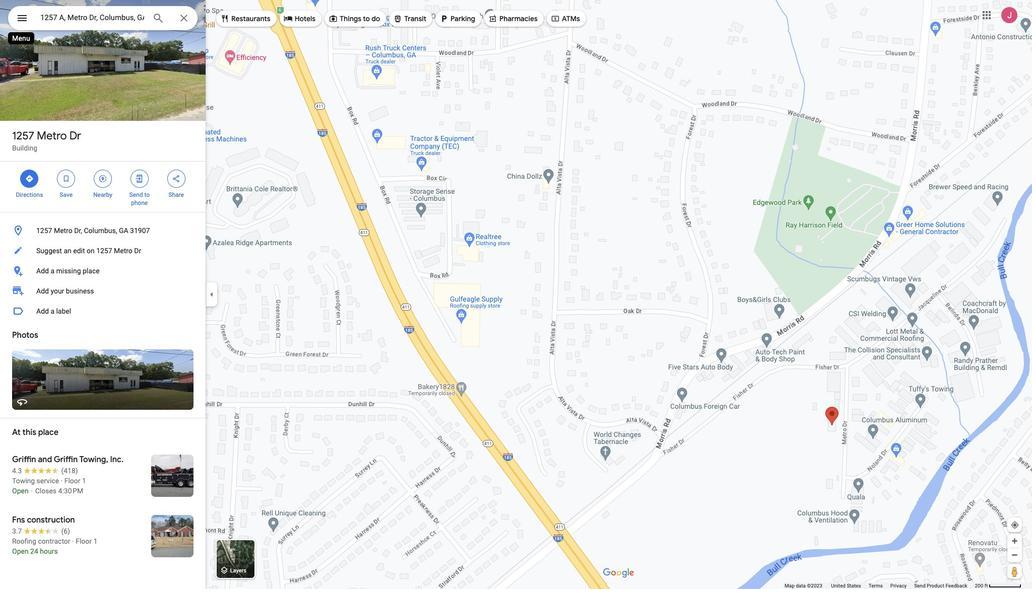 Task type: locate. For each thing, give the bounding box(es) containing it.
0 horizontal spatial ·
[[61, 477, 63, 485]]


[[62, 173, 71, 184]]

map data ©2023
[[785, 584, 824, 589]]

1 horizontal spatial to
[[363, 14, 370, 23]]

metro for dr
[[37, 129, 67, 143]]

0 vertical spatial metro
[[37, 129, 67, 143]]

2 a from the top
[[51, 307, 54, 316]]

dr,
[[74, 227, 82, 235]]

data
[[796, 584, 806, 589]]

1257 inside 1257 metro dr building
[[12, 129, 34, 143]]

to left do
[[363, 14, 370, 23]]

dr inside 1257 metro dr building
[[69, 129, 81, 143]]

columbus,
[[84, 227, 117, 235]]

send inside send product feedback button
[[914, 584, 926, 589]]

1 inside towing service · floor 1 open ⋅ closes 4:30 pm
[[82, 477, 86, 485]]

31907
[[130, 227, 150, 235]]

1257 up building
[[12, 129, 34, 143]]

this
[[22, 428, 36, 438]]

towing,
[[79, 455, 108, 465]]

griffin up 4.3 on the bottom left of page
[[12, 455, 36, 465]]

1257 up suggest
[[36, 227, 52, 235]]

phone
[[131, 200, 148, 207]]

roofing
[[12, 538, 36, 546]]

1 vertical spatial metro
[[54, 227, 72, 235]]

add inside button
[[36, 267, 49, 275]]

2 open from the top
[[12, 548, 29, 556]]

parking
[[451, 14, 475, 23]]

open inside towing service · floor 1 open ⋅ closes 4:30 pm
[[12, 487, 29, 496]]

open inside roofing contractor · floor 1 open 24 hours
[[12, 548, 29, 556]]

 hotels
[[284, 13, 316, 24]]

1 vertical spatial place
[[38, 428, 58, 438]]

send
[[129, 192, 143, 199], [914, 584, 926, 589]]

0 vertical spatial 1
[[82, 477, 86, 485]]


[[172, 173, 181, 184]]

0 horizontal spatial place
[[38, 428, 58, 438]]

1
[[82, 477, 86, 485], [93, 538, 97, 546]]

add a missing place button
[[0, 261, 206, 281]]

roofing contractor · floor 1 open 24 hours
[[12, 538, 97, 556]]

1 horizontal spatial place
[[83, 267, 100, 275]]

add
[[36, 267, 49, 275], [36, 287, 49, 295], [36, 307, 49, 316]]

footer
[[785, 583, 975, 590]]

inc.
[[110, 455, 124, 465]]

3.7
[[12, 528, 22, 536]]

1 vertical spatial ·
[[72, 538, 74, 546]]

united states button
[[831, 583, 861, 590]]

0 vertical spatial add
[[36, 267, 49, 275]]

0 vertical spatial send
[[129, 192, 143, 199]]

metro up building
[[37, 129, 67, 143]]


[[16, 11, 28, 25]]

ga
[[119, 227, 128, 235]]

show street view coverage image
[[1008, 565, 1022, 580]]

1 inside roofing contractor · floor 1 open 24 hours
[[93, 538, 97, 546]]

1 vertical spatial 1
[[93, 538, 97, 546]]

· inside towing service · floor 1 open ⋅ closes 4:30 pm
[[61, 477, 63, 485]]

terms
[[869, 584, 883, 589]]

a inside button
[[51, 267, 54, 275]]

send inside send to phone
[[129, 192, 143, 199]]

add down suggest
[[36, 267, 49, 275]]

· inside roofing contractor · floor 1 open 24 hours
[[72, 538, 74, 546]]

1257 metro dr, columbus, ga 31907 button
[[0, 221, 206, 241]]

states
[[847, 584, 861, 589]]

1 vertical spatial dr
[[134, 247, 141, 255]]

metro inside 1257 metro dr building
[[37, 129, 67, 143]]

1 open from the top
[[12, 487, 29, 496]]

2 vertical spatial 1257
[[96, 247, 112, 255]]

to inside  things to do
[[363, 14, 370, 23]]

24
[[30, 548, 38, 556]]

send up phone
[[129, 192, 143, 199]]

1 vertical spatial open
[[12, 548, 29, 556]]


[[551, 13, 560, 24]]

dr up the ""
[[69, 129, 81, 143]]

1 vertical spatial 1257
[[36, 227, 52, 235]]

· right contractor
[[72, 538, 74, 546]]

dr inside button
[[134, 247, 141, 255]]

add inside 'button'
[[36, 307, 49, 316]]

3 add from the top
[[36, 307, 49, 316]]

pharmacies
[[500, 14, 538, 23]]

1 horizontal spatial griffin
[[54, 455, 78, 465]]

1257
[[12, 129, 34, 143], [36, 227, 52, 235], [96, 247, 112, 255]]

dr
[[69, 129, 81, 143], [134, 247, 141, 255]]

1257 metro dr, columbus, ga 31907
[[36, 227, 150, 235]]

place right this at the bottom left
[[38, 428, 58, 438]]

to
[[363, 14, 370, 23], [144, 192, 150, 199]]

None field
[[40, 12, 144, 24]]

open for griffin
[[12, 487, 29, 496]]

1 horizontal spatial ·
[[72, 538, 74, 546]]

dr down 31907
[[134, 247, 141, 255]]

200
[[975, 584, 984, 589]]

0 horizontal spatial 1257
[[12, 129, 34, 143]]

place down on
[[83, 267, 100, 275]]

1 horizontal spatial send
[[914, 584, 926, 589]]

2 vertical spatial add
[[36, 307, 49, 316]]

send to phone
[[129, 192, 150, 207]]

0 vertical spatial a
[[51, 267, 54, 275]]

floor inside towing service · floor 1 open ⋅ closes 4:30 pm
[[64, 477, 80, 485]]

send product feedback button
[[914, 583, 968, 590]]

add a label
[[36, 307, 71, 316]]

1 horizontal spatial 1257
[[36, 227, 52, 235]]

1257 for dr,
[[36, 227, 52, 235]]

floor up 4:30 pm
[[64, 477, 80, 485]]

griffin and griffin towing, inc.
[[12, 455, 124, 465]]

0 vertical spatial floor
[[64, 477, 80, 485]]

1 vertical spatial send
[[914, 584, 926, 589]]

4.3 stars 418 reviews image
[[12, 466, 78, 476]]

(418)
[[61, 467, 78, 475]]

0 horizontal spatial to
[[144, 192, 150, 199]]

0 vertical spatial open
[[12, 487, 29, 496]]

add for add a label
[[36, 307, 49, 316]]

add a label button
[[0, 301, 206, 322]]

1 vertical spatial add
[[36, 287, 49, 295]]

floor inside roofing contractor · floor 1 open 24 hours
[[76, 538, 92, 546]]

1257 for dr
[[12, 129, 34, 143]]

1 horizontal spatial 1
[[93, 538, 97, 546]]

1 vertical spatial floor
[[76, 538, 92, 546]]

to up phone
[[144, 192, 150, 199]]

metro left dr,
[[54, 227, 72, 235]]

map
[[785, 584, 795, 589]]

a for label
[[51, 307, 54, 316]]

fns
[[12, 516, 25, 526]]

0 horizontal spatial griffin
[[12, 455, 36, 465]]

footer containing map data ©2023
[[785, 583, 975, 590]]

 things to do
[[329, 13, 380, 24]]

send left product
[[914, 584, 926, 589]]

0 horizontal spatial 1
[[82, 477, 86, 485]]

(6)
[[61, 528, 70, 536]]

a left missing
[[51, 267, 54, 275]]

griffin up the (418)
[[54, 455, 78, 465]]

add left label
[[36, 307, 49, 316]]

0 vertical spatial dr
[[69, 129, 81, 143]]

ft
[[985, 584, 988, 589]]

1 a from the top
[[51, 267, 54, 275]]

2 add from the top
[[36, 287, 49, 295]]


[[135, 173, 144, 184]]

0 vertical spatial to
[[363, 14, 370, 23]]

1 for and
[[82, 477, 86, 485]]

2 horizontal spatial 1257
[[96, 247, 112, 255]]

 atms
[[551, 13, 580, 24]]

0 vertical spatial ·
[[61, 477, 63, 485]]

floor for construction
[[76, 538, 92, 546]]

floor right contractor
[[76, 538, 92, 546]]

show your location image
[[1011, 521, 1020, 530]]

open
[[12, 487, 29, 496], [12, 548, 29, 556]]

photos
[[12, 331, 38, 341]]

1 add from the top
[[36, 267, 49, 275]]

to inside send to phone
[[144, 192, 150, 199]]

· for construction
[[72, 538, 74, 546]]

1257 metro dr main content
[[0, 0, 206, 590]]

·
[[61, 477, 63, 485], [72, 538, 74, 546]]

1 vertical spatial a
[[51, 307, 54, 316]]

3.7 stars 6 reviews image
[[12, 527, 70, 537]]

· down the (418)
[[61, 477, 63, 485]]

a
[[51, 267, 54, 275], [51, 307, 54, 316]]

1 horizontal spatial dr
[[134, 247, 141, 255]]

open down roofing in the bottom of the page
[[12, 548, 29, 556]]

a inside 'button'
[[51, 307, 54, 316]]

metro
[[37, 129, 67, 143], [54, 227, 72, 235], [114, 247, 133, 255]]

metro down ga
[[114, 247, 133, 255]]

add left your
[[36, 287, 49, 295]]

1257 right on
[[96, 247, 112, 255]]

your
[[51, 287, 64, 295]]

0 horizontal spatial dr
[[69, 129, 81, 143]]

1 up 4:30 pm
[[82, 477, 86, 485]]

1 right contractor
[[93, 538, 97, 546]]

add for add a missing place
[[36, 267, 49, 275]]

a left label
[[51, 307, 54, 316]]

0 horizontal spatial send
[[129, 192, 143, 199]]

1257 metro dr building
[[12, 129, 81, 152]]

· for and
[[61, 477, 63, 485]]

open down towing at the left of page
[[12, 487, 29, 496]]

0 vertical spatial place
[[83, 267, 100, 275]]

1 vertical spatial to
[[144, 192, 150, 199]]

suggest an edit on 1257 metro dr button
[[0, 241, 206, 261]]

towing
[[12, 477, 35, 485]]

0 vertical spatial 1257
[[12, 129, 34, 143]]

none field inside 1257 a, metro dr, columbus, ga 31907 field
[[40, 12, 144, 24]]



Task type: vqa. For each thing, say whether or not it's contained in the screenshot.
Departures associated with Turn right onto Departures
no



Task type: describe. For each thing, give the bounding box(es) containing it.
⋅
[[30, 487, 33, 496]]

hours
[[40, 548, 58, 556]]

send product feedback
[[914, 584, 968, 589]]

a for missing
[[51, 267, 54, 275]]

layers
[[230, 568, 246, 575]]

add your business
[[36, 287, 94, 295]]

2 griffin from the left
[[54, 455, 78, 465]]

google maps element
[[0, 0, 1032, 590]]

200 ft
[[975, 584, 988, 589]]

add a missing place
[[36, 267, 100, 275]]

label
[[56, 307, 71, 316]]


[[488, 13, 498, 24]]

add your business link
[[0, 281, 206, 301]]

4.3
[[12, 467, 22, 475]]

an
[[64, 247, 71, 255]]

save
[[60, 192, 73, 199]]

zoom in image
[[1011, 538, 1019, 545]]

metro for dr,
[[54, 227, 72, 235]]

fns construction
[[12, 516, 75, 526]]

 parking
[[440, 13, 475, 24]]

at
[[12, 428, 21, 438]]

nearby
[[93, 192, 112, 199]]


[[98, 173, 107, 184]]

google account: james peterson  
(james.peterson1902@gmail.com) image
[[1002, 7, 1018, 23]]


[[440, 13, 449, 24]]


[[25, 173, 34, 184]]

do
[[372, 14, 380, 23]]

towing service · floor 1 open ⋅ closes 4:30 pm
[[12, 477, 86, 496]]

closes
[[35, 487, 56, 496]]

send for send product feedback
[[914, 584, 926, 589]]

united
[[831, 584, 846, 589]]

suggest an edit on 1257 metro dr
[[36, 247, 141, 255]]

restaurants
[[231, 14, 271, 23]]

zoom out image
[[1011, 552, 1019, 560]]

service
[[37, 477, 59, 485]]

floor for and
[[64, 477, 80, 485]]

united states
[[831, 584, 861, 589]]

things
[[340, 14, 361, 23]]

send for send to phone
[[129, 192, 143, 199]]

add for add your business
[[36, 287, 49, 295]]

missing
[[56, 267, 81, 275]]


[[329, 13, 338, 24]]

directions
[[16, 192, 43, 199]]

edit
[[73, 247, 85, 255]]

actions for 1257 metro dr region
[[0, 162, 206, 212]]

footer inside google maps element
[[785, 583, 975, 590]]

privacy button
[[891, 583, 907, 590]]

suggest
[[36, 247, 62, 255]]


[[220, 13, 229, 24]]

hotels
[[295, 14, 316, 23]]

200 ft button
[[975, 584, 1022, 589]]

 restaurants
[[220, 13, 271, 24]]

4:30 pm
[[58, 487, 83, 496]]

transit
[[404, 14, 426, 23]]

building
[[12, 144, 37, 152]]

 search field
[[8, 6, 198, 32]]

 transit
[[393, 13, 426, 24]]

at this place
[[12, 428, 58, 438]]

product
[[927, 584, 945, 589]]

share
[[169, 192, 184, 199]]

 button
[[8, 6, 36, 32]]

contractor
[[38, 538, 70, 546]]

 pharmacies
[[488, 13, 538, 24]]

and
[[38, 455, 52, 465]]

collapse side panel image
[[206, 289, 217, 300]]

business
[[66, 287, 94, 295]]

1 griffin from the left
[[12, 455, 36, 465]]

1 for construction
[[93, 538, 97, 546]]

1257 A, Metro Dr, Columbus, GA 31907 field
[[8, 6, 198, 30]]

feedback
[[946, 584, 968, 589]]


[[284, 13, 293, 24]]

construction
[[27, 516, 75, 526]]


[[393, 13, 402, 24]]

privacy
[[891, 584, 907, 589]]

place inside button
[[83, 267, 100, 275]]

©2023
[[807, 584, 823, 589]]

on
[[87, 247, 95, 255]]

open for fns
[[12, 548, 29, 556]]

terms button
[[869, 583, 883, 590]]

2 vertical spatial metro
[[114, 247, 133, 255]]

atms
[[562, 14, 580, 23]]



